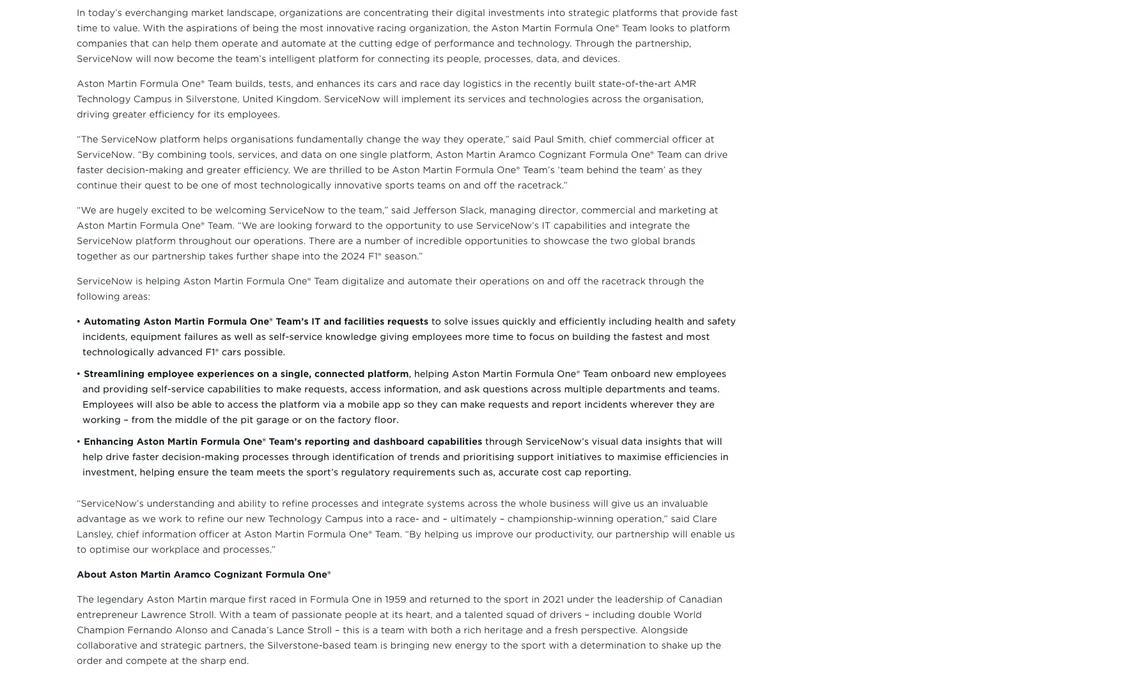 Task type: vqa. For each thing, say whether or not it's contained in the screenshot.
Culture link
no



Task type: describe. For each thing, give the bounding box(es) containing it.
the up managing
[[500, 180, 515, 191]]

a up canada's
[[244, 610, 250, 621]]

and right services
[[509, 94, 526, 105]]

and down health
[[666, 332, 684, 343]]

off inside "the servicenow platform helps organisations fundamentally change the way they operate," said paul smith, chief commercial officer at servicenow. "by combining tools, services, and data on one single platform, aston martin aramco cognizant formula one® team can drive faster decision‑making and greater efficiency. we are thrilled to be aston martin formula one® team's 'team behind the team' as they continue their quest to be one of most technologically innovative sports teams on and off the racetrack."
[[484, 180, 497, 191]]

at inside "servicenow's understanding and ability to refine processes and integrate systems across the whole business will give us an invaluable advantage as we work to refine our new technology campus into a race‑ and – ultimately – championship‑winning operation," said clare lansley, chief information officer at aston martin formula one® team. "by helping us improve our productivity, our partnership will enable us to optimise our workplace and processes."
[[232, 529, 241, 540]]

the down everchanging
[[168, 23, 183, 34]]

and down the systems
[[422, 514, 440, 525]]

our down ability
[[227, 514, 243, 525]]

servicenow up together
[[77, 236, 133, 247]]

will inside the through servicenow's visual data insights that will help drive faster decision‑making processes through identification of trends and prioritising support initiatives to maximise efficiencies in investment, helping ensure the team meets the sport's regulatory requirements such as, accurate cost cap reporting.
[[707, 437, 722, 447]]

and up heart,
[[409, 595, 427, 605]]

into inside "we are hugely excited to be welcoming servicenow to the team," said jefferson slack, managing director, commercial and marketing at aston martin formula one® team. "we are looking forward to the opportunity to use servicenow's it capabilities and integrate the servicenow platform throughout our operations. there are a number of incredible opportunities to showcase the two global brands together as our partnership takes further shape into the 2024 f1® season."
[[302, 251, 320, 262]]

requests inside , helping aston martin formula one® team onboard new employees and providing self‑service capabilities to make requests, access information, and ask questions across multiple departments and teams. employees will also be able to access the platform via a mobile app so they can make requests and report incidents wherever they are working – from the middle of the pit garage or on the factory floor.
[[488, 399, 529, 410]]

employee
[[147, 369, 194, 380]]

across inside aston martin formula one® team builds, tests, and enhances its cars and race day logistics in the recently built state‑of‑the‑art amr technology campus in silverstone, united kingdom. servicenow will implement its services and technologies across the organisation, driving greater efficiency for its employees.
[[592, 94, 622, 105]]

looking
[[278, 220, 312, 231]]

for inside aston martin formula one® team builds, tests, and enhances its cars and race day logistics in the recently built state‑of‑the‑art amr technology campus in silverstone, united kingdom. servicenow will implement its services and technologies across the organisation, driving greater efficiency for its employees.
[[198, 109, 211, 120]]

maximise
[[618, 452, 662, 463]]

– down under on the right bottom of page
[[585, 610, 590, 621]]

the down heritage
[[503, 641, 518, 651]]

investment,
[[83, 467, 137, 478]]

team down this
[[354, 641, 378, 651]]

the inside to solve issues quickly and efficiently including health and safety incidents, equipment failures as well as self‑service knowledge giving employees more time to focus on building the fastest and most technologically advanced f1® cars possible.
[[614, 332, 629, 343]]

heart,
[[406, 610, 433, 621]]

said for operate,"
[[512, 134, 531, 145]]

new inside "servicenow's understanding and ability to refine processes and integrate systems across the whole business will give us an invaluable advantage as we work to refine our new technology campus into a race‑ and – ultimately – championship‑winning operation," said clare lansley, chief information officer at aston martin formula one® team. "by helping us improve our productivity, our partnership will enable us to optimise our workplace and processes."
[[246, 514, 265, 525]]

drive inside the through servicenow's visual data insights that will help drive faster decision‑making processes through identification of trends and prioritising support initiatives to maximise efficiencies in investment, helping ensure the team meets the sport's regulatory requirements such as, accurate cost cap reporting.
[[106, 452, 129, 463]]

0 horizontal spatial requests
[[388, 316, 429, 327]]

its right enhances
[[364, 78, 375, 89]]

2 horizontal spatial is
[[380, 641, 388, 651]]

trends
[[410, 452, 440, 463]]

stroll
[[307, 625, 332, 636]]

2024
[[341, 251, 366, 262]]

and down fernando on the left bottom of the page
[[140, 641, 158, 651]]

or
[[292, 415, 302, 426]]

of down 2021
[[538, 610, 547, 621]]

be down single
[[378, 165, 389, 176]]

quickly
[[502, 316, 536, 327]]

at inside "we are hugely excited to be welcoming servicenow to the team," said jefferson slack, managing director, commercial and marketing at aston martin formula one® team. "we are looking forward to the opportunity to use servicenow's it capabilities and integrate the servicenow platform throughout our operations. there are a number of incredible opportunities to showcase the two global brands together as our partnership takes further shape into the 2024 f1® season."
[[709, 205, 719, 216]]

heritage
[[484, 625, 523, 636]]

fast
[[721, 7, 738, 18]]

formula inside aston martin formula one® team builds, tests, and enhances its cars and race day logistics in the recently built state‑of‑the‑art amr technology campus in silverstone, united kingdom. servicenow will implement its services and technologies across the organisation, driving greater efficiency for its employees.
[[140, 78, 179, 89]]

formula inside "we are hugely excited to be welcoming servicenow to the team," said jefferson slack, managing director, commercial and marketing at aston martin formula one® team. "we are looking forward to the opportunity to use servicenow's it capabilities and integrate the servicenow platform throughout our operations. there are a number of incredible opportunities to showcase the two global brands together as our partnership takes further shape into the 2024 f1® season."
[[140, 220, 179, 231]]

aston down from on the left bottom
[[137, 437, 165, 447]]

onboard
[[611, 369, 651, 380]]

as inside "the servicenow platform helps organisations fundamentally change the way they operate," said paul smith, chief commercial officer at servicenow. "by combining tools, services, and data on one single platform, aston martin aramco cognizant formula one® team can drive faster decision‑making and greater efficiency. we are thrilled to be aston martin formula one® team's 'team behind the team' as they continue their quest to be one of most technologically innovative sports teams on and off the racetrack."
[[669, 165, 679, 176]]

one® inside "servicenow's understanding and ability to refine processes and integrate systems across the whole business will give us an invaluable advantage as we work to refine our new technology campus into a race‑ and – ultimately – championship‑winning operation," said clare lansley, chief information officer at aston martin formula one® team. "by helping us improve our productivity, our partnership will enable us to optimise our workplace and processes."
[[349, 529, 372, 540]]

0 horizontal spatial "we
[[77, 205, 96, 216]]

sports
[[385, 180, 415, 191]]

with inside in today's everchanging market landscape, organizations are concentrating their digital investments into strategic platforms that provide fast time to value. with the aspirations of being the most innovative racing organization, the aston martin formula one® team looks to platform companies that can help them operate and automate at the cutting edge of performance and technology. through the partnership, servicenow will now become the team's intelligent platform for connecting its people, processes, data, and devices.
[[143, 23, 165, 34]]

the right being
[[282, 23, 297, 34]]

time inside in today's everchanging market landscape, organizations are concentrating their digital investments into strategic platforms that provide fast time to value. with the aspirations of being the most innovative racing organization, the aston martin formula one® team looks to platform companies that can help them operate and automate at the cutting edge of performance and technology. through the partnership, servicenow will now become the team's intelligent platform for connecting its people, processes, data, and devices.
[[77, 23, 98, 34]]

servicenow inside in today's everchanging market landscape, organizations are concentrating their digital investments into strategic platforms that provide fast time to value. with the aspirations of being the most innovative racing organization, the aston martin formula one® team looks to platform companies that can help them operate and automate at the cutting edge of performance and technology. through the partnership, servicenow will now become the team's intelligent platform for connecting its people, processes, data, and devices.
[[77, 53, 133, 64]]

formula inside 'servicenow is helping aston martin formula one® team digitalize and automate their operations on and off the racetrack through the following areas:'
[[246, 276, 285, 287]]

are left the hugely
[[99, 205, 114, 216]]

capabilities inside , helping aston martin formula one® team onboard new employees and providing self‑service capabilities to make requests, access information, and ask questions across multiple departments and teams. employees will also be able to access the platform via a mobile app so they can make requests and report incidents wherever they are working – from the middle of the pit garage or on the factory floor.
[[207, 384, 261, 395]]

processes inside "servicenow's understanding and ability to refine processes and integrate systems across the whole business will give us an invaluable advantage as we work to refine our new technology campus into a race‑ and – ultimately – championship‑winning operation," said clare lansley, chief information officer at aston martin formula one® team. "by helping us improve our productivity, our partnership will enable us to optimise our workplace and processes."
[[312, 499, 358, 509]]

to solve issues quickly and efficiently including health and safety incidents, equipment failures as well as self‑service knowledge giving employees more time to focus on building the fastest and most technologically advanced f1® cars possible.
[[83, 316, 736, 358]]

formula inside "servicenow's understanding and ability to refine processes and integrate systems across the whole business will give us an invaluable advantage as we work to refine our new technology campus into a race‑ and – ultimately – championship‑winning operation," said clare lansley, chief information officer at aston martin formula one® team. "by helping us improve our productivity, our partnership will enable us to optimise our workplace and processes."
[[307, 529, 346, 540]]

data,
[[536, 53, 560, 64]]

are up operations.
[[260, 220, 275, 231]]

enable
[[691, 529, 722, 540]]

"servicenow's
[[77, 499, 144, 509]]

its inside in today's everchanging market landscape, organizations are concentrating their digital investments into strategic platforms that provide fast time to value. with the aspirations of being the most innovative racing organization, the aston martin formula one® team looks to platform companies that can help them operate and automate at the cutting edge of performance and technology. through the partnership, servicenow will now become the team's intelligent platform for connecting its people, processes, data, and devices.
[[433, 53, 444, 64]]

and down regulatory
[[361, 499, 379, 509]]

and up identification
[[353, 437, 371, 447]]

0 horizontal spatial that
[[130, 38, 149, 49]]

martin inside "servicenow's understanding and ability to refine processes and integrate systems across the whole business will give us an invaluable advantage as we work to refine our new technology campus into a race‑ and – ultimately – championship‑winning operation," said clare lansley, chief information officer at aston martin formula one® team. "by helping us improve our productivity, our partnership will enable us to optimise our workplace and processes."
[[275, 529, 305, 540]]

to down quickly
[[517, 332, 526, 343]]

shape
[[271, 251, 299, 262]]

1 vertical spatial aramco
[[174, 570, 211, 580]]

and down the 'collaborative'
[[105, 656, 123, 667]]

the left pit
[[223, 415, 238, 426]]

faster inside the through servicenow's visual data insights that will help drive faster decision‑making processes through identification of trends and prioritising support initiatives to maximise efficiencies in investment, helping ensure the team meets the sport's regulatory requirements such as, accurate cost cap reporting.
[[132, 452, 159, 463]]

entrepreneur
[[77, 610, 138, 621]]

the down operate on the left top of the page
[[217, 53, 233, 64]]

a down returned at the left bottom of the page
[[456, 610, 462, 621]]

such
[[458, 467, 480, 478]]

to right looks
[[678, 23, 687, 34]]

single
[[360, 149, 387, 160]]

be down combining
[[186, 180, 198, 191]]

leadership
[[615, 595, 664, 605]]

and left teams.
[[669, 384, 686, 395]]

first
[[249, 595, 267, 605]]

across inside "servicenow's understanding and ability to refine processes and integrate systems across the whole business will give us an invaluable advantage as we work to refine our new technology campus into a race‑ and – ultimately – championship‑winning operation," said clare lansley, chief information officer at aston martin formula one® team. "by helping us improve our productivity, our partnership will enable us to optimise our workplace and processes."
[[468, 499, 498, 509]]

to right excited
[[188, 205, 198, 216]]

at inside "the servicenow platform helps organisations fundamentally change the way they operate," said paul smith, chief commercial officer at servicenow. "by combining tools, services, and data on one single platform, aston martin aramco cognizant formula one® team can drive faster decision‑making and greater efficiency. we are thrilled to be aston martin formula one® team's 'team behind the team' as they continue their quest to be one of most technologically innovative sports teams on and off the racetrack."
[[705, 134, 715, 145]]

to right able
[[215, 399, 225, 410]]

0 vertical spatial sport
[[504, 595, 529, 605]]

strategic inside the legendary aston martin marque first raced in formula one in 1959 and returned to the sport in 2021 under the leadership of canadian entrepreneur lawrence stroll. with a team of passionate people at its heart, and a talented squad of drivers – including double world champion fernando alonso and canada's lance stroll – this is a team with both a rich heritage and a fresh perspective. alongside collaborative and strategic partners, the silverstone‑based team is bringing new energy to the sport with a determination to shake up the order and compete at the sharp end.
[[161, 641, 202, 651]]

formula up raced
[[266, 570, 305, 580]]

it inside "we are hugely excited to be welcoming servicenow to the team," said jefferson slack, managing director, commercial and marketing at aston martin formula one® team. "we are looking forward to the opportunity to use servicenow's it capabilities and integrate the servicenow platform throughout our operations. there are a number of incredible opportunities to showcase the two global brands together as our partnership takes further shape into the 2024 f1® season."
[[542, 220, 551, 231]]

to left showcase
[[531, 236, 541, 247]]

fernando
[[127, 625, 172, 636]]

1 horizontal spatial that
[[660, 7, 679, 18]]

on down possible.
[[257, 369, 269, 380]]

officer inside "the servicenow platform helps organisations fundamentally change the way they operate," said paul smith, chief commercial officer at servicenow. "by combining tools, services, and data on one single platform, aston martin aramco cognizant formula one® team can drive faster decision‑making and greater efficiency. we are thrilled to be aston martin formula one® team's 'team behind the team' as they continue their quest to be one of most technologically innovative sports teams on and off the racetrack."
[[672, 134, 703, 145]]

cars inside to solve issues quickly and efficiently including health and safety incidents, equipment failures as well as self‑service knowledge giving employees more time to focus on building the fastest and most technologically advanced f1® cars possible.
[[222, 347, 241, 358]]

and up knowledge
[[324, 316, 341, 327]]

1 vertical spatial is
[[363, 625, 370, 636]]

martin inside aston martin formula one® team builds, tests, and enhances its cars and race day logistics in the recently built state‑of‑the‑art amr technology campus in silverstone, united kingdom. servicenow will implement its services and technologies across the organisation, driving greater efficiency for its employees.
[[107, 78, 137, 89]]

aston inside "we are hugely excited to be welcoming servicenow to the team," said jefferson slack, managing director, commercial and marketing at aston martin formula one® team. "we are looking forward to the opportunity to use servicenow's it capabilities and integrate the servicenow platform throughout our operations. there are a number of incredible opportunities to showcase the two global brands together as our partnership takes further shape into the 2024 f1® season."
[[77, 220, 105, 231]]

in
[[77, 7, 85, 18]]

aspirations
[[186, 23, 237, 34]]

and left race
[[400, 78, 417, 89]]

pit
[[241, 415, 253, 426]]

building
[[572, 332, 611, 343]]

in today's everchanging market landscape, organizations are concentrating their digital investments into strategic platforms that provide fast time to value. with the aspirations of being the most innovative racing organization, the aston martin formula one® team looks to platform companies that can help them operate and automate at the cutting edge of performance and technology. through the partnership, servicenow will now become the team's intelligent platform for connecting its people, processes, data, and devices.
[[77, 7, 738, 64]]

martin down middle at the bottom of page
[[167, 437, 198, 447]]

and down combining
[[186, 165, 204, 176]]

chief inside "the servicenow platform helps organisations fundamentally change the way they operate," said paul smith, chief commercial officer at servicenow. "by combining tools, services, and data on one single platform, aston martin aramco cognizant formula one® team can drive faster decision‑making and greater efficiency. we are thrilled to be aston martin formula one® team's 'team behind the team' as they continue their quest to be one of most technologically innovative sports teams on and off the racetrack."
[[589, 134, 612, 145]]

one
[[352, 595, 371, 605]]

in down processes, at the top left of page
[[505, 78, 513, 89]]

focus
[[529, 332, 555, 343]]

market
[[191, 7, 224, 18]]

and up "two"
[[609, 220, 627, 231]]

order
[[77, 656, 102, 667]]

platform inside "the servicenow platform helps organisations fundamentally change the way they operate," said paul smith, chief commercial officer at servicenow. "by combining tools, services, and data on one single platform, aston martin aramco cognizant formula one® team can drive faster decision‑making and greater efficiency. we are thrilled to be aston martin formula one® team's 'team behind the team' as they continue their quest to be one of most technologically innovative sports teams on and off the racetrack."
[[160, 134, 200, 145]]

commercial inside "we are hugely excited to be welcoming servicenow to the team," said jefferson slack, managing director, commercial and marketing at aston martin formula one® team. "we are looking forward to the opportunity to use servicenow's it capabilities and integrate the servicenow platform throughout our operations. there are a number of incredible opportunities to showcase the two global brands together as our partnership takes further shape into the 2024 f1® season."
[[581, 205, 636, 216]]

from
[[131, 415, 154, 426]]

0 horizontal spatial us
[[462, 529, 473, 540]]

one® down pit
[[243, 437, 266, 447]]

brands
[[663, 236, 696, 247]]

stroll.
[[189, 610, 216, 621]]

said for team,"
[[391, 205, 410, 216]]

the left "two"
[[592, 236, 608, 247]]

a left rich
[[456, 625, 461, 636]]

drivers
[[550, 610, 582, 621]]

platform up information,
[[368, 369, 409, 380]]

aston inside , helping aston martin formula one® team onboard new employees and providing self‑service capabilities to make requests, access information, and ask questions across multiple departments and teams. employees will also be able to access the platform via a mobile app so they can make requests and report incidents wherever they are working – from the middle of the pit garage or on the factory floor.
[[452, 369, 480, 380]]

the up talented
[[486, 595, 501, 605]]

martin down the operate,"
[[466, 149, 496, 160]]

perspective.
[[581, 625, 638, 636]]

aston down the way
[[436, 149, 463, 160]]

2021
[[543, 595, 564, 605]]

team. inside "servicenow's understanding and ability to refine processes and integrate systems across the whole business will give us an invaluable advantage as we work to refine our new technology campus into a race‑ and – ultimately – championship‑winning operation," said clare lansley, chief information officer at aston martin formula one® team. "by helping us improve our productivity, our partnership will enable us to optimise our workplace and processes."
[[375, 529, 402, 540]]

commercial inside "the servicenow platform helps organisations fundamentally change the way they operate," said paul smith, chief commercial officer at servicenow. "by combining tools, services, and data on one single platform, aston martin aramco cognizant formula one® team can drive faster decision‑making and greater efficiency. we are thrilled to be aston martin formula one® team's 'team behind the team' as they continue their quest to be one of most technologically innovative sports teams on and off the racetrack."
[[615, 134, 669, 145]]

team inside the through servicenow's visual data insights that will help drive faster decision‑making processes through identification of trends and prioritising support initiatives to maximise efficiencies in investment, helping ensure the team meets the sport's regulatory requirements such as, accurate cost cap reporting.
[[230, 467, 254, 478]]

also
[[155, 399, 174, 410]]

clare
[[693, 514, 717, 525]]

of inside "we are hugely excited to be welcoming servicenow to the team," said jefferson slack, managing director, commercial and marketing at aston martin formula one® team. "we are looking forward to the opportunity to use servicenow's it capabilities and integrate the servicenow platform throughout our operations. there are a number of incredible opportunities to showcase the two global brands together as our partnership takes further shape into the 2024 f1® season."
[[404, 236, 413, 247]]

the up the forward
[[341, 205, 356, 216]]

facilities
[[344, 316, 385, 327]]

aston inside "servicenow's understanding and ability to refine processes and integrate systems across the whole business will give us an invaluable advantage as we work to refine our new technology campus into a race‑ and – ultimately – championship‑winning operation," said clare lansley, chief information officer at aston martin formula one® team. "by helping us improve our productivity, our partnership will enable us to optimise our workplace and processes."
[[244, 529, 272, 540]]

the left team'
[[622, 165, 637, 176]]

0 horizontal spatial with
[[408, 625, 428, 636]]

1 horizontal spatial through
[[485, 437, 523, 447]]

0 vertical spatial refine
[[282, 499, 309, 509]]

racetrack
[[602, 276, 646, 287]]

1 vertical spatial one
[[201, 180, 219, 191]]

a down people
[[373, 625, 378, 636]]

most inside to solve issues quickly and efficiently including health and safety incidents, equipment failures as well as self‑service knowledge giving employees more time to focus on building the fastest and most technologically advanced f1® cars possible.
[[687, 332, 710, 343]]

are inside , helping aston martin formula one® team onboard new employees and providing self‑service capabilities to make requests, access information, and ask questions across multiple departments and teams. employees will also be able to access the platform via a mobile app so they can make requests and report incidents wherever they are working – from the middle of the pit garage or on the factory floor.
[[700, 399, 715, 410]]

help inside in today's everchanging market landscape, organizations are concentrating their digital investments into strategic platforms that provide fast time to value. with the aspirations of being the most innovative racing organization, the aston martin formula one® team looks to platform companies that can help them operate and automate at the cutting edge of performance and technology. through the partnership, servicenow will now become the team's intelligent platform for connecting its people, processes, data, and devices.
[[172, 38, 192, 49]]

can inside in today's everchanging market landscape, organizations are concentrating their digital investments into strategic platforms that provide fast time to value. with the aspirations of being the most innovative racing organization, the aston martin formula one® team looks to platform companies that can help them operate and automate at the cutting edge of performance and technology. through the partnership, servicenow will now become the team's intelligent platform for connecting its people, processes, data, and devices.
[[152, 38, 169, 49]]

thrilled
[[329, 165, 362, 176]]

be inside , helping aston martin formula one® team onboard new employees and providing self‑service capabilities to make requests, access information, and ask questions across multiple departments and teams. employees will also be able to access the platform via a mobile app so they can make requests and report incidents wherever they are working – from the middle of the pit garage or on the factory floor.
[[177, 399, 189, 410]]

in inside the through servicenow's visual data insights that will help drive faster decision‑making processes through identification of trends and prioritising support initiatives to maximise efficiencies in investment, helping ensure the team meets the sport's regulatory requirements such as, accurate cost cap reporting.
[[721, 452, 729, 463]]

martin inside , helping aston martin formula one® team onboard new employees and providing self‑service capabilities to make requests, access information, and ask questions across multiple departments and teams. employees will also be able to access the platform via a mobile app so they can make requests and report incidents wherever they are working – from the middle of the pit garage or on the factory floor.
[[483, 369, 513, 380]]

"we are hugely excited to be welcoming servicenow to the team," said jefferson slack, managing director, commercial and marketing at aston martin formula one® team. "we are looking forward to the opportunity to use servicenow's it capabilities and integrate the servicenow platform throughout our operations. there are a number of incredible opportunities to showcase the two global brands together as our partnership takes further shape into the 2024 f1® season."
[[77, 205, 719, 262]]

day
[[443, 78, 460, 89]]

0 vertical spatial one
[[340, 149, 357, 160]]

help inside the through servicenow's visual data insights that will help drive faster decision‑making processes through identification of trends and prioritising support initiatives to maximise efficiencies in investment, helping ensure the team meets the sport's regulatory requirements such as, accurate cost cap reporting.
[[83, 452, 103, 463]]

team down first
[[253, 610, 276, 621]]

alonso
[[175, 625, 208, 636]]

faster inside "the servicenow platform helps organisations fundamentally change the way they operate," said paul smith, chief commercial officer at servicenow. "by combining tools, services, and data on one single platform, aston martin aramco cognizant formula one® team can drive faster decision‑making and greater efficiency. we are thrilled to be aston martin formula one® team's 'team behind the team' as they continue their quest to be one of most technologically innovative sports teams on and off the racetrack."
[[77, 165, 103, 176]]

a left "single,"
[[272, 369, 278, 380]]

to up talented
[[473, 595, 483, 605]]

the right ensure
[[212, 467, 227, 478]]

app
[[383, 399, 401, 410]]

0 horizontal spatial refine
[[198, 514, 224, 525]]

to down single
[[365, 165, 375, 176]]

platform inside "we are hugely excited to be welcoming servicenow to the team," said jefferson slack, managing director, commercial and marketing at aston martin formula one® team. "we are looking forward to the opportunity to use servicenow's it capabilities and integrate the servicenow platform throughout our operations. there are a number of incredible opportunities to showcase the two global brands together as our partnership takes further shape into the 2024 f1® season."
[[136, 236, 176, 247]]

in left 2021
[[532, 595, 540, 605]]

its down day
[[454, 94, 465, 105]]

people
[[345, 610, 377, 621]]

will left give
[[593, 499, 609, 509]]

0 horizontal spatial through
[[292, 452, 330, 463]]

"the
[[77, 134, 98, 145]]

martin down workplace
[[140, 570, 171, 580]]

operate
[[222, 38, 258, 49]]

returned
[[430, 595, 470, 605]]

about
[[77, 570, 107, 580]]

the down there
[[323, 251, 338, 262]]

1 horizontal spatial us
[[634, 499, 644, 509]]

martin inside 'servicenow is helping aston martin formula one® team digitalize and automate their operations on and off the racetrack through the following areas:'
[[214, 276, 243, 287]]

fastest
[[632, 332, 663, 343]]

squad
[[506, 610, 535, 621]]

single,
[[281, 369, 312, 380]]

a inside "servicenow's understanding and ability to refine processes and integrate systems across the whole business will give us an invaluable advantage as we work to refine our new technology campus into a race‑ and – ultimately – championship‑winning operation," said clare lansley, chief information officer at aston martin formula one® team. "by helping us improve our productivity, our partnership will enable us to optimise our workplace and processes."
[[387, 514, 393, 525]]

enhancing aston martin formula one® team's reporting and dashboard capabilities
[[84, 437, 483, 447]]

martin inside "we are hugely excited to be welcoming servicenow to the team," said jefferson slack, managing director, commercial and marketing at aston martin formula one® team. "we are looking forward to the opportunity to use servicenow's it capabilities and integrate the servicenow platform throughout our operations. there are a number of incredible opportunities to showcase the two global brands together as our partnership takes further shape into the 2024 f1® season."
[[107, 220, 137, 231]]

everchanging
[[125, 7, 188, 18]]

legendary
[[97, 595, 144, 605]]

and up 'employees'
[[83, 384, 100, 395]]

and up kingdom.
[[296, 78, 314, 89]]

companies
[[77, 38, 127, 49]]

up
[[691, 641, 703, 651]]

and up the we
[[281, 149, 298, 160]]

the down team,"
[[368, 220, 383, 231]]

quest
[[145, 180, 171, 191]]

aston up legendary
[[109, 570, 138, 580]]

helping inside "servicenow's understanding and ability to refine processes and integrate systems across the whole business will give us an invaluable advantage as we work to refine our new technology campus into a race‑ and – ultimately – championship‑winning operation," said clare lansley, chief information officer at aston martin formula one® team. "by helping us improve our productivity, our partnership will enable us to optimise our workplace and processes."
[[425, 529, 459, 540]]

partners,
[[205, 641, 246, 651]]

greater inside "the servicenow platform helps organisations fundamentally change the way they operate," said paul smith, chief commercial officer at servicenow. "by combining tools, services, and data on one single platform, aston martin aramco cognizant formula one® team can drive faster decision‑making and greater efficiency. we are thrilled to be aston martin formula one® team's 'team behind the team' as they continue their quest to be one of most technologically innovative sports teams on and off the racetrack."
[[207, 165, 241, 176]]

data inside the through servicenow's visual data insights that will help drive faster decision‑making processes through identification of trends and prioritising support initiatives to maximise efficiencies in investment, helping ensure the team meets the sport's regulatory requirements such as, accurate cost cap reporting.
[[622, 437, 643, 447]]

are up the 2024
[[338, 236, 353, 247]]

said inside "servicenow's understanding and ability to refine processes and integrate systems across the whole business will give us an invaluable advantage as we work to refine our new technology campus into a race‑ and – ultimately – championship‑winning operation," said clare lansley, chief information officer at aston martin formula one® team. "by helping us improve our productivity, our partnership will enable us to optimise our workplace and processes."
[[671, 514, 690, 525]]

servicenow up the looking
[[269, 205, 325, 216]]

1 vertical spatial sport
[[521, 641, 546, 651]]

sport's
[[306, 467, 338, 478]]

1 horizontal spatial "we
[[238, 220, 257, 231]]

provide
[[682, 7, 718, 18]]

managing
[[490, 205, 536, 216]]

passionate
[[292, 610, 342, 621]]

change
[[367, 134, 401, 145]]

the down state‑of‑the‑art
[[625, 94, 640, 105]]

team,"
[[359, 205, 388, 216]]

ensure
[[178, 467, 209, 478]]

f1® inside "we are hugely excited to be welcoming servicenow to the team," said jefferson slack, managing director, commercial and marketing at aston martin formula one® team. "we are looking forward to the opportunity to use servicenow's it capabilities and integrate the servicenow platform throughout our operations. there are a number of incredible opportunities to showcase the two global brands together as our partnership takes further shape into the 2024 f1® season."
[[368, 251, 382, 262]]

the inside "servicenow's understanding and ability to refine processes and integrate systems across the whole business will give us an invaluable advantage as we work to refine our new technology campus into a race‑ and – ultimately – championship‑winning operation," said clare lansley, chief information officer at aston martin formula one® team. "by helping us improve our productivity, our partnership will enable us to optimise our workplace and processes."
[[501, 499, 516, 509]]

aston up the equipment in the left of the page
[[143, 316, 171, 327]]

the left the cutting
[[341, 38, 356, 49]]

invaluable
[[661, 499, 708, 509]]

solve
[[444, 316, 469, 327]]

through
[[575, 38, 615, 49]]

one® inside 'servicenow is helping aston martin formula one® team digitalize and automate their operations on and off the racetrack through the following areas:'
[[288, 276, 311, 287]]

– left this
[[335, 625, 340, 636]]

1 horizontal spatial capabilities
[[427, 437, 483, 447]]

capabilities inside "we are hugely excited to be welcoming servicenow to the team," said jefferson slack, managing director, commercial and marketing at aston martin formula one® team. "we are looking forward to the opportunity to use servicenow's it capabilities and integrate the servicenow platform throughout our operations. there are a number of incredible opportunities to showcase the two global brands together as our partnership takes further shape into the 2024 f1® season."
[[554, 220, 607, 231]]

as,
[[483, 467, 496, 478]]

and down being
[[261, 38, 278, 49]]

business
[[550, 499, 590, 509]]

the right under on the right bottom of page
[[597, 595, 612, 605]]

partnership,
[[636, 38, 692, 49]]

in up efficiency on the left of the page
[[175, 94, 183, 105]]

united
[[243, 94, 274, 105]]

issues
[[471, 316, 500, 327]]

and up "about aston martin aramco cognizant formula one®"
[[203, 545, 220, 556]]

lawrence
[[141, 610, 186, 621]]

can inside , helping aston martin formula one® team onboard new employees and providing self‑service capabilities to make requests, access information, and ask questions across multiple departments and teams. employees will also be able to access the platform via a mobile app so they can make requests and report incidents wherever they are working – from the middle of the pit garage or on the factory floor.
[[441, 399, 457, 410]]

"by inside "servicenow's understanding and ability to refine processes and integrate systems across the whole business will give us an invaluable advantage as we work to refine our new technology campus into a race‑ and – ultimately – championship‑winning operation," said clare lansley, chief information officer at aston martin formula one® team. "by helping us improve our productivity, our partnership will enable us to optimise our workplace and processes."
[[405, 529, 422, 540]]

the down brands
[[689, 276, 704, 287]]

formula up behind
[[590, 149, 628, 160]]

and up processes, at the top left of page
[[497, 38, 515, 49]]

1 horizontal spatial with
[[549, 641, 569, 651]]

and right data,
[[562, 53, 580, 64]]

automating
[[84, 316, 141, 327]]

helps
[[203, 134, 228, 145]]

operations
[[480, 276, 530, 287]]

a left fresh
[[546, 625, 552, 636]]

0 horizontal spatial access
[[227, 399, 258, 410]]

the down processes, at the top left of page
[[516, 78, 531, 89]]

able
[[192, 399, 212, 410]]

into inside in today's everchanging market landscape, organizations are concentrating their digital investments into strategic platforms that provide fast time to value. with the aspirations of being the most innovative racing organization, the aston martin formula one® team looks to platform companies that can help them operate and automate at the cutting edge of performance and technology. through the partnership, servicenow will now become the team's intelligent platform for connecting its people, processes, data, and devices.
[[548, 7, 566, 18]]

technologically inside to solve issues quickly and efficiently including health and safety incidents, equipment failures as well as self‑service knowledge giving employees more time to focus on building the fastest and most technologically advanced f1® cars possible.
[[83, 347, 154, 358]]

and up focus
[[539, 316, 557, 327]]

one® up passionate
[[308, 570, 331, 580]]

new inside , helping aston martin formula one® team onboard new employees and providing self‑service capabilities to make requests, access information, and ask questions across multiple departments and teams. employees will also be able to access the platform via a mobile app so they can make requests and report incidents wherever they are working – from the middle of the pit garage or on the factory floor.
[[654, 369, 673, 380]]

to down team,"
[[355, 220, 365, 231]]



Task type: locate. For each thing, give the bounding box(es) containing it.
of up 'world'
[[667, 595, 676, 605]]

cars inside aston martin formula one® team builds, tests, and enhances its cars and race day logistics in the recently built state‑of‑the‑art amr technology campus in silverstone, united kingdom. servicenow will implement its services and technologies across the organisation, driving greater efficiency for its employees.
[[378, 78, 397, 89]]

1 vertical spatial requests
[[488, 399, 529, 410]]

and left the ask
[[444, 384, 462, 395]]

of inside the through servicenow's visual data insights that will help drive faster decision‑making processes through identification of trends and prioritising support initiatives to maximise efficiencies in investment, helping ensure the team meets the sport's regulatory requirements such as, accurate cost cap reporting.
[[397, 452, 407, 463]]

0 vertical spatial team's
[[523, 165, 555, 176]]

make down the ask
[[460, 399, 486, 410]]

racetrack."
[[518, 180, 568, 191]]

–
[[124, 415, 129, 426], [443, 514, 448, 525], [500, 514, 505, 525], [585, 610, 590, 621], [335, 625, 340, 636]]

with down fresh
[[549, 641, 569, 651]]

streamlining employee experiences on a single, connected platform
[[84, 369, 409, 380]]

automate inside 'servicenow is helping aston martin formula one® team digitalize and automate their operations on and off the racetrack through the following areas:'
[[408, 276, 452, 287]]

formula inside , helping aston martin formula one® team onboard new employees and providing self‑service capabilities to make requests, access information, and ask questions across multiple departments and teams. employees will also be able to access the platform via a mobile app so they can make requests and report incidents wherever they are working – from the middle of the pit garage or on the factory floor.
[[515, 369, 554, 380]]

2 vertical spatial through
[[292, 452, 330, 463]]

and inside the through servicenow's visual data insights that will help drive faster decision‑making processes through identification of trends and prioritising support initiatives to maximise efficiencies in investment, helping ensure the team meets the sport's regulatory requirements such as, accurate cost cap reporting.
[[443, 452, 460, 463]]

decision‑making inside the through servicenow's visual data insights that will help drive faster decision‑making processes through identification of trends and prioritising support initiatives to maximise efficiencies in investment, helping ensure the team meets the sport's regulatory requirements such as, accurate cost cap reporting.
[[162, 452, 239, 463]]

efficiency
[[149, 109, 195, 120]]

aston inside the legendary aston martin marque first raced in formula one in 1959 and returned to the sport in 2021 under the leadership of canadian entrepreneur lawrence stroll. with a team of passionate people at its heart, and a talented squad of drivers – including double world champion fernando alonso and canada's lance stroll – this is a team with both a rich heritage and a fresh perspective. alongside collaborative and strategic partners, the silverstone‑based team is bringing new energy to the sport with a determination to shake up the order and compete at the sharp end.
[[147, 595, 174, 605]]

processes
[[242, 452, 289, 463], [312, 499, 358, 509]]

employees up teams.
[[676, 369, 727, 380]]

number
[[364, 236, 401, 247]]

time inside to solve issues quickly and efficiently including health and safety incidents, equipment failures as well as self‑service knowledge giving employees more time to focus on building the fastest and most technologically advanced f1® cars possible.
[[493, 332, 514, 343]]

that
[[660, 7, 679, 18], [130, 38, 149, 49], [685, 437, 704, 447]]

team inside in today's everchanging market landscape, organizations are concentrating their digital investments into strategic platforms that provide fast time to value. with the aspirations of being the most innovative racing organization, the aston martin formula one® team looks to platform companies that can help them operate and automate at the cutting edge of performance and technology. through the partnership, servicenow will now become the team's intelligent platform for connecting its people, processes, data, and devices.
[[622, 23, 647, 34]]

1 vertical spatial technologically
[[83, 347, 154, 358]]

1 vertical spatial cognizant
[[214, 570, 263, 580]]

will inside aston martin formula one® team builds, tests, and enhances its cars and race day logistics in the recently built state‑of‑the‑art amr technology campus in silverstone, united kingdom. servicenow will implement its services and technologies across the organisation, driving greater efficiency for its employees.
[[383, 94, 399, 105]]

2 vertical spatial capabilities
[[427, 437, 483, 447]]

to down the understanding
[[185, 514, 195, 525]]

championship‑winning
[[508, 514, 614, 525]]

1 vertical spatial self‑service
[[151, 384, 204, 395]]

working
[[83, 415, 121, 426]]

1 horizontal spatial cars
[[378, 78, 397, 89]]

make down "single,"
[[276, 384, 302, 395]]

raced
[[270, 595, 296, 605]]

access up mobile
[[350, 384, 381, 395]]

through up the sport's
[[292, 452, 330, 463]]

operations.
[[253, 236, 306, 247]]

data
[[301, 149, 322, 160], [622, 437, 643, 447]]

one® inside "we are hugely excited to be welcoming servicenow to the team," said jefferson slack, managing director, commercial and marketing at aston martin formula one® team. "we are looking forward to the opportunity to use servicenow's it capabilities and integrate the servicenow platform throughout our operations. there are a number of incredible opportunities to showcase the two global brands together as our partnership takes further shape into the 2024 f1® season."
[[181, 220, 205, 231]]

0 horizontal spatial strategic
[[161, 641, 202, 651]]

employees inside , helping aston martin formula one® team onboard new employees and providing self‑service capabilities to make requests, access information, and ask questions across multiple departments and teams. employees will also be able to access the platform via a mobile app so they can make requests and report incidents wherever they are working – from the middle of the pit garage or on the factory floor.
[[676, 369, 727, 380]]

efficiently
[[559, 316, 606, 327]]

1 vertical spatial commercial
[[581, 205, 636, 216]]

platform up enhances
[[319, 53, 359, 64]]

0 horizontal spatial most
[[234, 180, 258, 191]]

questions
[[483, 384, 528, 395]]

it
[[542, 220, 551, 231], [312, 316, 321, 327]]

"by
[[138, 149, 154, 160], [405, 529, 422, 540]]

a down fresh
[[572, 641, 577, 651]]

our up further
[[235, 236, 251, 247]]

1 vertical spatial strategic
[[161, 641, 202, 651]]

0 vertical spatial off
[[484, 180, 497, 191]]

0 horizontal spatial help
[[83, 452, 103, 463]]

1 horizontal spatial can
[[441, 399, 457, 410]]

1 horizontal spatial partnership
[[616, 529, 669, 540]]

2 vertical spatial is
[[380, 641, 388, 651]]

connected
[[315, 369, 365, 380]]

the down also
[[157, 415, 172, 426]]

on inside 'servicenow is helping aston martin formula one® team digitalize and automate their operations on and off the racetrack through the following areas:'
[[533, 276, 545, 287]]

advantage
[[77, 514, 126, 525]]

on inside to solve issues quickly and efficiently including health and safety incidents, equipment failures as well as self‑service knowledge giving employees more time to focus on building the fastest and most technologically advanced f1® cars possible.
[[558, 332, 570, 343]]

one® up throughout
[[181, 220, 205, 231]]

and left safety
[[687, 316, 705, 327]]

showcase
[[544, 236, 590, 247]]

aston up together
[[77, 220, 105, 231]]

support
[[517, 452, 554, 463]]

faster down from on the left bottom
[[132, 452, 159, 463]]

"we
[[77, 205, 96, 216], [238, 220, 257, 231]]

cars down connecting
[[378, 78, 397, 89]]

0 vertical spatial greater
[[112, 109, 146, 120]]

0 vertical spatial said
[[512, 134, 531, 145]]

race‑
[[395, 514, 419, 525]]

formula up passionate
[[310, 595, 349, 605]]

the right up
[[706, 641, 721, 651]]

team inside 'servicenow is helping aston martin formula one® team digitalize and automate their operations on and off the racetrack through the following areas:'
[[314, 276, 339, 287]]

servicenow's up support
[[526, 437, 589, 447]]

self‑service inside , helping aston martin formula one® team onboard new employees and providing self‑service capabilities to make requests, access information, and ask questions across multiple departments and teams. employees will also be able to access the platform via a mobile app so they can make requests and report incidents wherever they are working – from the middle of the pit garage or on the factory floor.
[[151, 384, 204, 395]]

"servicenow's understanding and ability to refine processes and integrate systems across the whole business will give us an invaluable advantage as we work to refine our new technology campus into a race‑ and – ultimately – championship‑winning operation," said clare lansley, chief information officer at aston martin formula one® team. "by helping us improve our productivity, our partnership will enable us to optimise our workplace and processes."
[[77, 499, 735, 556]]

helping inside , helping aston martin formula one® team onboard new employees and providing self‑service capabilities to make requests, access information, and ask questions across multiple departments and teams. employees will also be able to access the platform via a mobile app so they can make requests and report incidents wherever they are working – from the middle of the pit garage or on the factory floor.
[[414, 369, 449, 380]]

takes
[[209, 251, 233, 262]]

bringing
[[391, 641, 430, 651]]

and down showcase
[[547, 276, 565, 287]]

a inside , helping aston martin formula one® team onboard new employees and providing self‑service capabilities to make requests, access information, and ask questions across multiple departments and teams. employees will also be able to access the platform via a mobile app so they can make requests and report incidents wherever they are working – from the middle of the pit garage or on the factory floor.
[[339, 399, 345, 410]]

1 vertical spatial make
[[460, 399, 486, 410]]

the down canada's
[[249, 641, 264, 651]]

0 horizontal spatial campus
[[134, 94, 172, 105]]

1 vertical spatial across
[[531, 384, 562, 395]]

0 horizontal spatial off
[[484, 180, 497, 191]]

organizations
[[279, 7, 343, 18]]

on right operations
[[533, 276, 545, 287]]

wherever
[[630, 399, 674, 410]]

one® inside in today's everchanging market landscape, organizations are concentrating their digital investments into strategic platforms that provide fast time to value. with the aspirations of being the most innovative racing organization, the aston martin formula one® team looks to platform companies that can help them operate and automate at the cutting edge of performance and technology. through the partnership, servicenow will now become the team's intelligent platform for connecting its people, processes, data, and devices.
[[596, 23, 619, 34]]

1 vertical spatial for
[[198, 109, 211, 120]]

aramco inside "the servicenow platform helps organisations fundamentally change the way they operate," said paul smith, chief commercial officer at servicenow. "by combining tools, services, and data on one single platform, aston martin aramco cognizant formula one® team can drive faster decision‑making and greater efficiency. we are thrilled to be aston martin formula one® team's 'team behind the team' as they continue their quest to be one of most technologically innovative sports teams on and off the racetrack."
[[499, 149, 536, 160]]

0 horizontal spatial automate
[[281, 38, 326, 49]]

a right via
[[339, 399, 345, 410]]

the up devices.
[[617, 38, 633, 49]]

talented
[[465, 610, 503, 621]]

"the servicenow platform helps organisations fundamentally change the way they operate," said paul smith, chief commercial officer at servicenow. "by combining tools, services, and data on one single platform, aston martin aramco cognizant formula one® team can drive faster decision‑making and greater efficiency. we are thrilled to be aston martin formula one® team's 'team behind the team' as they continue their quest to be one of most technologically innovative sports teams on and off the racetrack."
[[77, 134, 728, 191]]

tools,
[[209, 149, 235, 160]]

providing
[[103, 384, 148, 395]]

0 vertical spatial campus
[[134, 94, 172, 105]]

of
[[240, 23, 250, 34], [422, 38, 432, 49], [222, 180, 231, 191], [404, 236, 413, 247], [210, 415, 220, 426], [397, 452, 407, 463], [667, 595, 676, 605], [279, 610, 289, 621], [538, 610, 547, 621]]

0 horizontal spatial officer
[[199, 529, 229, 540]]

1 vertical spatial campus
[[325, 514, 363, 525]]

integrate inside "we are hugely excited to be welcoming servicenow to the team," said jefferson slack, managing director, commercial and marketing at aston martin formula one® team. "we are looking forward to the opportunity to use servicenow's it capabilities and integrate the servicenow platform throughout our operations. there are a number of incredible opportunities to showcase the two global brands together as our partnership takes further shape into the 2024 f1® season."
[[630, 220, 672, 231]]

martin up technology.
[[522, 23, 552, 34]]

formula inside in today's everchanging market landscape, organizations are concentrating their digital investments into strategic platforms that provide fast time to value. with the aspirations of being the most innovative racing organization, the aston martin formula one® team looks to platform companies that can help them operate and automate at the cutting edge of performance and technology. through the partnership, servicenow will now become the team's intelligent platform for connecting its people, processes, data, and devices.
[[555, 23, 593, 34]]

employees inside to solve issues quickly and efficiently including health and safety incidents, equipment failures as well as self‑service knowledge giving employees more time to focus on building the fastest and most technologically advanced f1® cars possible.
[[412, 332, 463, 343]]

cutting
[[359, 38, 393, 49]]

0 horizontal spatial greater
[[112, 109, 146, 120]]

0 vertical spatial innovative
[[326, 23, 374, 34]]

0 horizontal spatial integrate
[[382, 499, 424, 509]]

as inside "servicenow's understanding and ability to refine processes and integrate systems across the whole business will give us an invaluable advantage as we work to refine our new technology campus into a race‑ and – ultimately – championship‑winning operation," said clare lansley, chief information officer at aston martin formula one® team. "by helping us improve our productivity, our partnership will enable us to optimise our workplace and processes."
[[129, 514, 139, 525]]

to right quest
[[174, 180, 184, 191]]

capabilities up trends
[[427, 437, 483, 447]]

they down teams.
[[677, 399, 697, 410]]

1 vertical spatial said
[[391, 205, 410, 216]]

as inside "we are hugely excited to be welcoming servicenow to the team," said jefferson slack, managing director, commercial and marketing at aston martin formula one® team. "we are looking forward to the opportunity to use servicenow's it capabilities and integrate the servicenow platform throughout our operations. there are a number of incredible opportunities to showcase the two global brands together as our partnership takes further shape into the 2024 f1® season."
[[120, 251, 130, 262]]

1 horizontal spatial make
[[460, 399, 486, 410]]

1 horizontal spatial team.
[[375, 529, 402, 540]]

data inside "the servicenow platform helps organisations fundamentally change the way they operate," said paul smith, chief commercial officer at servicenow. "by combining tools, services, and data on one single platform, aston martin aramco cognizant formula one® team can drive faster decision‑making and greater efficiency. we are thrilled to be aston martin formula one® team's 'team behind the team' as they continue their quest to be one of most technologically innovative sports teams on and off the racetrack."
[[301, 149, 322, 160]]

is inside 'servicenow is helping aston martin formula one® team digitalize and automate their operations on and off the racetrack through the following areas:'
[[136, 276, 143, 287]]

0 vertical spatial through
[[649, 276, 686, 287]]

2 horizontal spatial their
[[455, 276, 477, 287]]

martin
[[522, 23, 552, 34], [107, 78, 137, 89], [466, 149, 496, 160], [423, 165, 453, 176], [107, 220, 137, 231], [214, 276, 243, 287], [174, 316, 205, 327], [483, 369, 513, 380], [167, 437, 198, 447], [275, 529, 305, 540], [140, 570, 171, 580], [177, 595, 207, 605]]

platform inside , helping aston martin formula one® team onboard new employees and providing self‑service capabilities to make requests, access information, and ask questions across multiple departments and teams. employees will also be able to access the platform via a mobile app so they can make requests and report incidents wherever they are working – from the middle of the pit garage or on the factory floor.
[[279, 399, 320, 410]]

into inside "servicenow's understanding and ability to refine processes and integrate systems across the whole business will give us an invaluable advantage as we work to refine our new technology campus into a race‑ and – ultimately – championship‑winning operation," said clare lansley, chief information officer at aston martin formula one® team. "by helping us improve our productivity, our partnership will enable us to optimise our workplace and processes."
[[366, 514, 384, 525]]

initiatives
[[557, 452, 602, 463]]

martin inside the legendary aston martin marque first raced in formula one in 1959 and returned to the sport in 2021 under the leadership of canadian entrepreneur lawrence stroll. with a team of passionate people at its heart, and a talented squad of drivers – including double world champion fernando alonso and canada's lance stroll – this is a team with both a rich heritage and a fresh perspective. alongside collaborative and strategic partners, the silverstone‑based team is bringing new energy to the sport with a determination to shake up the order and compete at the sharp end.
[[177, 595, 207, 605]]

at inside in today's everchanging market landscape, organizations are concentrating their digital investments into strategic platforms that provide fast time to value. with the aspirations of being the most innovative racing organization, the aston martin formula one® team looks to platform companies that can help them operate and automate at the cutting edge of performance and technology. through the partnership, servicenow will now become the team's intelligent platform for connecting its people, processes, data, and devices.
[[329, 38, 338, 49]]

0 vertical spatial commercial
[[615, 134, 669, 145]]

1 horizontal spatial integrate
[[630, 220, 672, 231]]

0 vertical spatial aramco
[[499, 149, 536, 160]]

technologically down the we
[[260, 180, 332, 191]]

0 vertical spatial time
[[77, 23, 98, 34]]

we
[[142, 514, 156, 525]]

behind
[[587, 165, 619, 176]]

one® inside aston martin formula one® team builds, tests, and enhances its cars and race day logistics in the recently built state‑of‑the‑art amr technology campus in silverstone, united kingdom. servicenow will implement its services and technologies across the organisation, driving greater efficiency for its employees.
[[181, 78, 205, 89]]

can
[[152, 38, 169, 49], [685, 149, 702, 160], [441, 399, 457, 410]]

0 vertical spatial their
[[432, 7, 453, 18]]

martin up the failures
[[174, 316, 205, 327]]

dashboard
[[374, 437, 425, 447]]

formula down now on the left
[[140, 78, 179, 89]]

we
[[293, 165, 309, 176]]

cap
[[565, 467, 582, 478]]

1 vertical spatial integrate
[[382, 499, 424, 509]]

their inside in today's everchanging market landscape, organizations are concentrating their digital investments into strategic platforms that provide fast time to value. with the aspirations of being the most innovative racing organization, the aston martin formula one® team looks to platform companies that can help them operate and automate at the cutting edge of performance and technology. through the partnership, servicenow will now become the team's intelligent platform for connecting its people, processes, data, and devices.
[[432, 7, 453, 18]]

automate
[[281, 38, 326, 49], [408, 276, 452, 287]]

0 vertical spatial make
[[276, 384, 302, 395]]

one® down the operate,"
[[497, 165, 520, 176]]

1 vertical spatial off
[[568, 276, 581, 287]]

servicenow's inside "we are hugely excited to be welcoming servicenow to the team," said jefferson slack, managing director, commercial and marketing at aston martin formula one® team. "we are looking forward to the opportunity to use servicenow's it capabilities and integrate the servicenow platform throughout our operations. there are a number of incredible opportunities to showcase the two global brands together as our partnership takes further shape into the 2024 f1® season."
[[476, 220, 539, 231]]

that up looks
[[660, 7, 679, 18]]

1 horizontal spatial chief
[[589, 134, 612, 145]]

energy
[[455, 641, 488, 651]]

requests up the giving
[[388, 316, 429, 327]]

one® inside , helping aston martin formula one® team onboard new employees and providing self‑service capabilities to make requests, access information, and ask questions across multiple departments and teams. employees will also be able to access the platform via a mobile app so they can make requests and report incidents wherever they are working – from the middle of the pit garage or on the factory floor.
[[557, 369, 580, 380]]

more
[[465, 332, 490, 343]]

reporting.
[[585, 467, 631, 478]]

and down squad
[[526, 625, 544, 636]]

of down raced
[[279, 610, 289, 621]]

servicenow inside "the servicenow platform helps organisations fundamentally change the way they operate," said paul smith, chief commercial officer at servicenow. "by combining tools, services, and data on one single platform, aston martin aramco cognizant formula one® team can drive faster decision‑making and greater efficiency. we are thrilled to be aston martin formula one® team's 'team behind the team' as they continue their quest to be one of most technologically innovative sports teams on and off the racetrack."
[[101, 134, 157, 145]]

paul
[[534, 134, 554, 145]]

garage
[[256, 415, 289, 426]]

capabilities up showcase
[[554, 220, 607, 231]]

following
[[77, 291, 120, 302]]

slack,
[[460, 205, 487, 216]]

be inside "we are hugely excited to be welcoming servicenow to the team," said jefferson slack, managing director, commercial and marketing at aston martin formula one® team. "we are looking forward to the opportunity to use servicenow's it capabilities and integrate the servicenow platform throughout our operations. there are a number of incredible opportunities to showcase the two global brands together as our partnership takes further shape into the 2024 f1® season."
[[201, 205, 212, 216]]

will inside in today's everchanging market landscape, organizations are concentrating their digital investments into strategic platforms that provide fast time to value. with the aspirations of being the most innovative racing organization, the aston martin formula one® team looks to platform companies that can help them operate and automate at the cutting edge of performance and technology. through the partnership, servicenow will now become the team's intelligent platform for connecting its people, processes, data, and devices.
[[136, 53, 151, 64]]

0 vertical spatial including
[[609, 316, 652, 327]]

0 horizontal spatial for
[[198, 109, 211, 120]]

whole
[[519, 499, 547, 509]]

workplace
[[151, 545, 200, 556]]

1 horizontal spatial "by
[[405, 529, 422, 540]]

systems
[[427, 499, 465, 509]]

0 horizontal spatial technology
[[77, 94, 131, 105]]

including inside the legendary aston martin marque first raced in formula one in 1959 and returned to the sport in 2021 under the leadership of canadian entrepreneur lawrence stroll. with a team of passionate people at its heart, and a talented squad of drivers – including double world champion fernando alonso and canada's lance stroll – this is a team with both a rich heritage and a fresh perspective. alongside collaborative and strategic partners, the silverstone‑based team is bringing new energy to the sport with a determination to shake up the order and compete at the sharp end.
[[593, 610, 636, 621]]

0 vertical spatial most
[[300, 23, 324, 34]]

f1® down number
[[368, 251, 382, 262]]

they right team'
[[682, 165, 702, 176]]

0 horizontal spatial partnership
[[152, 251, 206, 262]]

champion
[[77, 625, 125, 636]]

tests,
[[269, 78, 293, 89]]

of up welcoming
[[222, 180, 231, 191]]

team's
[[236, 53, 266, 64]]

processes down the sport's
[[312, 499, 358, 509]]

visual
[[592, 437, 619, 447]]

of down able
[[210, 415, 220, 426]]

integrate inside "servicenow's understanding and ability to refine processes and integrate systems across the whole business will give us an invaluable advantage as we work to refine our new technology campus into a race‑ and – ultimately – championship‑winning operation," said clare lansley, chief information officer at aston martin formula one® team. "by helping us improve our productivity, our partnership will enable us to optimise our workplace and processes."
[[382, 499, 424, 509]]

0 vertical spatial into
[[548, 7, 566, 18]]

well
[[234, 332, 253, 343]]

an
[[647, 499, 659, 509]]

helping inside the through servicenow's visual data insights that will help drive faster decision‑making processes through identification of trends and prioritising support initiatives to maximise efficiencies in investment, helping ensure the team meets the sport's regulatory requirements such as, accurate cost cap reporting.
[[140, 467, 175, 478]]

officer down organisation,
[[672, 134, 703, 145]]

0 vertical spatial f1®
[[368, 251, 382, 262]]

be
[[378, 165, 389, 176], [186, 180, 198, 191], [201, 205, 212, 216], [177, 399, 189, 410]]

employees down solve
[[412, 332, 463, 343]]

aston inside in today's everchanging market landscape, organizations are concentrating their digital investments into strategic platforms that provide fast time to value. with the aspirations of being the most innovative racing organization, the aston martin formula one® team looks to platform companies that can help them operate and automate at the cutting edge of performance and technology. through the partnership, servicenow will now become the team's intelligent platform for connecting its people, processes, data, and devices.
[[491, 23, 519, 34]]

help up become
[[172, 38, 192, 49]]

servicenow
[[77, 53, 133, 64], [324, 94, 380, 105], [101, 134, 157, 145], [269, 205, 325, 216], [77, 236, 133, 247], [77, 276, 133, 287]]

1 horizontal spatial new
[[433, 641, 452, 651]]

access
[[350, 384, 381, 395], [227, 399, 258, 410]]

in
[[505, 78, 513, 89], [175, 94, 183, 105], [721, 452, 729, 463], [299, 595, 307, 605], [374, 595, 382, 605], [532, 595, 540, 605]]

their left operations
[[455, 276, 477, 287]]

our right the optimise
[[133, 545, 148, 556]]

1 vertical spatial innovative
[[334, 180, 382, 191]]

a inside "we are hugely excited to be welcoming servicenow to the team," said jefferson slack, managing director, commercial and marketing at aston martin formula one® team. "we are looking forward to the opportunity to use servicenow's it capabilities and integrate the servicenow platform throughout our operations. there are a number of incredible opportunities to showcase the two global brands together as our partnership takes further shape into the 2024 f1® season."
[[356, 236, 362, 247]]

2 horizontal spatial through
[[649, 276, 686, 287]]

1 horizontal spatial aramco
[[499, 149, 536, 160]]

looks
[[650, 23, 675, 34]]

partnership down operation,"
[[616, 529, 669, 540]]

0 horizontal spatial chief
[[116, 529, 139, 540]]

0 horizontal spatial drive
[[106, 452, 129, 463]]

1 horizontal spatial data
[[622, 437, 643, 447]]

chief right smith,
[[589, 134, 612, 145]]

to
[[100, 23, 110, 34], [678, 23, 687, 34], [365, 165, 375, 176], [174, 180, 184, 191], [188, 205, 198, 216], [328, 205, 338, 216], [355, 220, 365, 231], [445, 220, 454, 231], [531, 236, 541, 247], [432, 316, 441, 327], [517, 332, 526, 343], [264, 384, 274, 395], [215, 399, 225, 410], [605, 452, 615, 463], [269, 499, 279, 509], [185, 514, 195, 525], [77, 545, 87, 556], [473, 595, 483, 605], [491, 641, 500, 651], [649, 641, 659, 651]]

its inside the legendary aston martin marque first raced in formula one in 1959 and returned to the sport in 2021 under the leadership of canadian entrepreneur lawrence stroll. with a team of passionate people at its heart, and a talented squad of drivers – including double world champion fernando alonso and canada's lance stroll – this is a team with both a rich heritage and a fresh perspective. alongside collaborative and strategic partners, the silverstone‑based team is bringing new energy to the sport with a determination to shake up the order and compete at the sharp end.
[[392, 610, 403, 621]]

platform down excited
[[136, 236, 176, 247]]

1 vertical spatial chief
[[116, 529, 139, 540]]

campus down regulatory
[[325, 514, 363, 525]]

formula inside the legendary aston martin marque first raced in formula one in 1959 and returned to the sport in 2021 under the leadership of canadian entrepreneur lawrence stroll. with a team of passionate people at its heart, and a talented squad of drivers – including double world champion fernando alonso and canada's lance stroll – this is a team with both a rich heritage and a fresh perspective. alongside collaborative and strategic partners, the silverstone‑based team is bringing new energy to the sport with a determination to shake up the order and compete at the sharp end.
[[310, 595, 349, 605]]

1 vertical spatial faster
[[132, 452, 159, 463]]

technology inside "servicenow's understanding and ability to refine processes and integrate systems across the whole business will give us an invaluable advantage as we work to refine our new technology campus into a race‑ and – ultimately – championship‑winning operation," said clare lansley, chief information officer at aston martin formula one® team. "by helping us improve our productivity, our partnership will enable us to optimise our workplace and processes."
[[268, 514, 322, 525]]

in right raced
[[299, 595, 307, 605]]

commercial up team'
[[615, 134, 669, 145]]

1 horizontal spatial time
[[493, 332, 514, 343]]

its left people,
[[433, 53, 444, 64]]

for inside in today's everchanging market landscape, organizations are concentrating their digital investments into strategic platforms that provide fast time to value. with the aspirations of being the most innovative racing organization, the aston martin formula one® team looks to platform companies that can help them operate and automate at the cutting edge of performance and technology. through the partnership, servicenow will now become the team's intelligent platform for connecting its people, processes, data, and devices.
[[362, 53, 375, 64]]

servicenow up servicenow.
[[101, 134, 157, 145]]

lance
[[277, 625, 305, 636]]

0 vertical spatial access
[[350, 384, 381, 395]]

servicenow inside 'servicenow is helping aston martin formula one® team digitalize and automate their operations on and off the racetrack through the following areas:'
[[77, 276, 133, 287]]

new inside the legendary aston martin marque first raced in formula one in 1959 and returned to the sport in 2021 under the leadership of canadian entrepreneur lawrence stroll. with a team of passionate people at its heart, and a talented squad of drivers – including double world champion fernando alonso and canada's lance stroll – this is a team with both a rich heritage and a fresh perspective. alongside collaborative and strategic partners, the silverstone‑based team is bringing new energy to the sport with a determination to shake up the order and compete at the sharp end.
[[433, 641, 452, 651]]

automate inside in today's everchanging market landscape, organizations are concentrating their digital investments into strategic platforms that provide fast time to value. with the aspirations of being the most innovative racing organization, the aston martin formula one® team looks to platform companies that can help them operate and automate at the cutting edge of performance and technology. through the partnership, servicenow will now become the team's intelligent platform for connecting its people, processes, data, and devices.
[[281, 38, 326, 49]]

cars down "well"
[[222, 347, 241, 358]]

2 horizontal spatial us
[[725, 529, 735, 540]]

to down heritage
[[491, 641, 500, 651]]

one® up silverstone,
[[181, 78, 205, 89]]

technologically inside "the servicenow platform helps organisations fundamentally change the way they operate," said paul smith, chief commercial officer at servicenow. "by combining tools, services, and data on one single platform, aston martin aramco cognizant formula one® team can drive faster decision‑making and greater efficiency. we are thrilled to be aston martin formula one® team's 'team behind the team' as they continue their quest to be one of most technologically innovative sports teams on and off the racetrack."
[[260, 180, 332, 191]]

to down the alongside on the bottom right of the page
[[649, 641, 659, 651]]

can inside "the servicenow platform helps organisations fundamentally change the way they operate," said paul smith, chief commercial officer at servicenow. "by combining tools, services, and data on one single platform, aston martin aramco cognizant formula one® team can drive faster decision‑making and greater efficiency. we are thrilled to be aston martin formula one® team's 'team behind the team' as they continue their quest to be one of most technologically innovative sports teams on and off the racetrack."
[[685, 149, 702, 160]]

helping inside 'servicenow is helping aston martin formula one® team digitalize and automate their operations on and off the racetrack through the following areas:'
[[146, 276, 180, 287]]

off inside 'servicenow is helping aston martin formula one® team digitalize and automate their operations on and off the racetrack through the following areas:'
[[568, 276, 581, 287]]

one® up "well"
[[250, 316, 273, 327]]

become
[[177, 53, 215, 64]]

0 vertical spatial partnership
[[152, 251, 206, 262]]

team's for the
[[276, 316, 309, 327]]

2 vertical spatial said
[[671, 514, 690, 525]]

strategic inside in today's everchanging market landscape, organizations are concentrating their digital investments into strategic platforms that provide fast time to value. with the aspirations of being the most innovative racing organization, the aston martin formula one® team looks to platform companies that can help them operate and automate at the cutting edge of performance and technology. through the partnership, servicenow will now become the team's intelligent platform for connecting its people, processes, data, and devices.
[[568, 7, 610, 18]]

on right teams
[[449, 180, 461, 191]]

enhances
[[317, 78, 361, 89]]

1 vertical spatial refine
[[198, 514, 224, 525]]

0 vertical spatial strategic
[[568, 7, 610, 18]]

double
[[638, 610, 671, 621]]

1 horizontal spatial said
[[512, 134, 531, 145]]

one®
[[596, 23, 619, 34], [181, 78, 205, 89], [631, 149, 654, 160], [497, 165, 520, 176], [181, 220, 205, 231], [288, 276, 311, 287], [250, 316, 273, 327], [557, 369, 580, 380], [243, 437, 266, 447], [349, 529, 372, 540], [308, 570, 331, 580]]

1 horizontal spatial processes
[[312, 499, 358, 509]]

team up bringing in the bottom of the page
[[381, 625, 405, 636]]

0 horizontal spatial f1®
[[206, 347, 219, 358]]

officer inside "servicenow's understanding and ability to refine processes and integrate systems across the whole business will give us an invaluable advantage as we work to refine our new technology campus into a race‑ and – ultimately – championship‑winning operation," said clare lansley, chief information officer at aston martin formula one® team. "by helping us improve our productivity, our partnership will enable us to optimise our workplace and processes."
[[199, 529, 229, 540]]

team's for ensure
[[269, 437, 302, 447]]

aston inside aston martin formula one® team builds, tests, and enhances its cars and race day logistics in the recently built state‑of‑the‑art amr technology campus in silverstone, united kingdom. servicenow will implement its services and technologies across the organisation, driving greater efficiency for its employees.
[[77, 78, 105, 89]]

and up global on the top right of the page
[[639, 205, 656, 216]]

, helping aston martin formula one® team onboard new employees and providing self‑service capabilities to make requests, access information, and ask questions across multiple departments and teams. employees will also be able to access the platform via a mobile app so they can make requests and report incidents wherever they are working – from the middle of the pit garage or on the factory floor.
[[83, 369, 727, 426]]

the up 'garage'
[[261, 399, 277, 410]]

1 vertical spatial with
[[219, 610, 242, 621]]

1 vertical spatial through
[[485, 437, 523, 447]]

2 vertical spatial that
[[685, 437, 704, 447]]

cognizant inside "the servicenow platform helps organisations fundamentally change the way they operate," said paul smith, chief commercial officer at servicenow. "by combining tools, services, and data on one single platform, aston martin aramco cognizant formula one® team can drive faster decision‑making and greater efficiency. we are thrilled to be aston martin formula one® team's 'team behind the team' as they continue their quest to be one of most technologically innovative sports teams on and off the racetrack."
[[539, 149, 587, 160]]

technologies
[[529, 94, 589, 105]]

0 horizontal spatial technologically
[[83, 347, 154, 358]]

the
[[77, 595, 94, 605]]

0 vertical spatial decision‑making
[[106, 165, 183, 176]]

martin up teams
[[423, 165, 453, 176]]

campus inside "servicenow's understanding and ability to refine processes and integrate systems across the whole business will give us an invaluable advantage as we work to refine our new technology campus into a race‑ and – ultimately – championship‑winning operation," said clare lansley, chief information officer at aston martin formula one® team. "by helping us improve our productivity, our partnership will enable us to optimise our workplace and processes."
[[325, 514, 363, 525]]

marketing
[[659, 205, 707, 216]]

through
[[649, 276, 686, 287], [485, 437, 523, 447], [292, 452, 330, 463]]

of inside , helping aston martin formula one® team onboard new employees and providing self‑service capabilities to make requests, access information, and ask questions across multiple departments and teams. employees will also be able to access the platform via a mobile app so they can make requests and report incidents wherever they are working – from the middle of the pit garage or on the factory floor.
[[210, 415, 220, 426]]

1 vertical spatial into
[[302, 251, 320, 262]]

0 horizontal spatial make
[[276, 384, 302, 395]]

f1® down the failures
[[206, 347, 219, 358]]

0 horizontal spatial "by
[[138, 149, 154, 160]]

team's inside "the servicenow platform helps organisations fundamentally change the way they operate," said paul smith, chief commercial officer at servicenow. "by combining tools, services, and data on one single platform, aston martin aramco cognizant formula one® team can drive faster decision‑making and greater efficiency. we are thrilled to be aston martin formula one® team's 'team behind the team' as they continue their quest to be one of most technologically innovative sports teams on and off the racetrack."
[[523, 165, 555, 176]]

with inside the legendary aston martin marque first raced in formula one in 1959 and returned to the sport in 2021 under the leadership of canadian entrepreneur lawrence stroll. with a team of passionate people at its heart, and a talented squad of drivers – including double world champion fernando alonso and canada's lance stroll – this is a team with both a rich heritage and a fresh perspective. alongside collaborative and strategic partners, the silverstone‑based team is bringing new energy to the sport with a determination to shake up the order and compete at the sharp end.
[[219, 610, 242, 621]]

0 horizontal spatial cars
[[222, 347, 241, 358]]

sport
[[504, 595, 529, 605], [521, 641, 546, 651]]

factory
[[338, 415, 371, 426]]

0 horizontal spatial one
[[201, 180, 219, 191]]

martin up 'processes."'
[[275, 529, 305, 540]]

the down digital
[[473, 23, 489, 34]]

0 horizontal spatial time
[[77, 23, 98, 34]]

1 horizontal spatial one
[[340, 149, 357, 160]]

implement
[[401, 94, 451, 105]]

fresh
[[555, 625, 578, 636]]

automate down season."
[[408, 276, 452, 287]]

people,
[[447, 53, 481, 64]]

to up reporting.
[[605, 452, 615, 463]]

team inside , helping aston martin formula one® team onboard new employees and providing self‑service capabilities to make requests, access information, and ask questions across multiple departments and teams. employees will also be able to access the platform via a mobile app so they can make requests and report incidents wherever they are working – from the middle of the pit garage or on the factory floor.
[[583, 369, 608, 380]]

intelligent
[[269, 53, 316, 64]]

most inside in today's everchanging market landscape, organizations are concentrating their digital investments into strategic platforms that provide fast time to value. with the aspirations of being the most innovative racing organization, the aston martin formula one® team looks to platform companies that can help them operate and automate at the cutting edge of performance and technology. through the partnership, servicenow will now become the team's intelligent platform for connecting its people, processes, data, and devices.
[[300, 23, 324, 34]]

areas:
[[123, 291, 150, 302]]

incidents,
[[83, 332, 128, 343]]

across inside , helping aston martin formula one® team onboard new employees and providing self‑service capabilities to make requests, access information, and ask questions across multiple departments and teams. employees will also be able to access the platform via a mobile app so they can make requests and report incidents wherever they are working – from the middle of the pit garage or on the factory floor.
[[531, 384, 562, 395]]

us right enable
[[725, 529, 735, 540]]

devices.
[[583, 53, 620, 64]]

through up health
[[649, 276, 686, 287]]

0 vertical spatial "we
[[77, 205, 96, 216]]

today's
[[88, 7, 122, 18]]

opportunity
[[386, 220, 442, 231]]

0 vertical spatial it
[[542, 220, 551, 231]]

0 vertical spatial technology
[[77, 94, 131, 105]]

will up efficiencies
[[707, 437, 722, 447]]

0 horizontal spatial into
[[302, 251, 320, 262]]

2 horizontal spatial into
[[548, 7, 566, 18]]

will left now on the left
[[136, 53, 151, 64]]

are inside "the servicenow platform helps organisations fundamentally change the way they operate," said paul smith, chief commercial officer at servicenow. "by combining tools, services, and data on one single platform, aston martin aramco cognizant formula one® team can drive faster decision‑making and greater efficiency. we are thrilled to be aston martin formula one® team's 'team behind the team' as they continue their quest to be one of most technologically innovative sports teams on and off the racetrack."
[[312, 165, 326, 176]]

said down invaluable
[[671, 514, 690, 525]]

are up the cutting
[[346, 7, 361, 18]]

across
[[592, 94, 622, 105], [531, 384, 562, 395], [468, 499, 498, 509]]

'team
[[558, 165, 584, 176]]

campus inside aston martin formula one® team builds, tests, and enhances its cars and race day logistics in the recently built state‑of‑the‑art amr technology campus in silverstone, united kingdom. servicenow will implement its services and technologies across the organisation, driving greater efficiency for its employees.
[[134, 94, 172, 105]]

it left "facilities"
[[312, 316, 321, 327]]

jefferson
[[413, 205, 457, 216]]

1 vertical spatial it
[[312, 316, 321, 327]]

and left ability
[[218, 499, 235, 509]]

of up operate on the left top of the page
[[240, 23, 250, 34]]

"we down continue
[[77, 205, 96, 216]]

innovative inside in today's everchanging market landscape, organizations are concentrating their digital investments into strategic platforms that provide fast time to value. with the aspirations of being the most innovative racing organization, the aston martin formula one® team looks to platform companies that can help them operate and automate at the cutting edge of performance and technology. through the partnership, servicenow will now become the team's intelligent platform for connecting its people, processes, data, and devices.
[[326, 23, 374, 34]]

make
[[276, 384, 302, 395], [460, 399, 486, 410]]

1 vertical spatial access
[[227, 399, 258, 410]]

as right together
[[120, 251, 130, 262]]

to up the forward
[[328, 205, 338, 216]]

1 vertical spatial team.
[[375, 529, 402, 540]]

time down quickly
[[493, 332, 514, 343]]

health
[[655, 316, 684, 327]]

processes up the meets on the left of the page
[[242, 452, 289, 463]]

and up both
[[436, 610, 453, 621]]

strategic down "alonso"
[[161, 641, 202, 651]]

alongside
[[641, 625, 688, 636]]

automating aston martin formula one® team's it and facilities requests
[[84, 316, 429, 327]]



